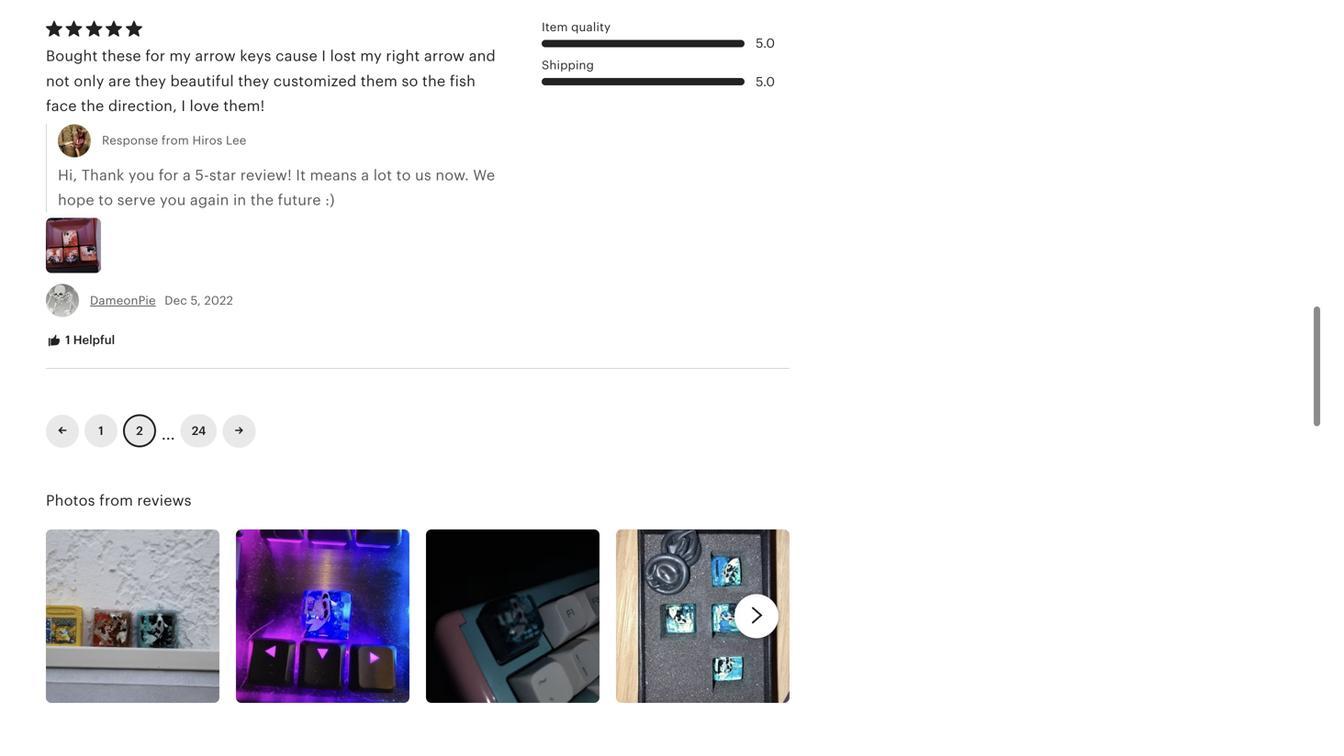 Task type: locate. For each thing, give the bounding box(es) containing it.
response from hiros lee
[[102, 134, 247, 148]]

for inside hi, thank you for a 5-star review! it means a lot to us now. we hope to serve you again in the future :)
[[159, 167, 179, 184]]

…
[[162, 418, 175, 445]]

2 my from the left
[[360, 48, 382, 65]]

the right so
[[422, 73, 446, 90]]

1 vertical spatial i
[[181, 98, 186, 114]]

they
[[135, 73, 166, 90], [238, 73, 270, 90]]

you up "serve"
[[129, 167, 155, 184]]

1 left 2
[[99, 425, 104, 438]]

item quality
[[542, 20, 611, 34]]

dameonpie dec 5, 2022
[[90, 294, 233, 308]]

1 horizontal spatial i
[[322, 48, 326, 65]]

0 vertical spatial for
[[145, 48, 165, 65]]

not
[[46, 73, 70, 90]]

1 for 1 helpful
[[65, 334, 70, 347]]

0 horizontal spatial to
[[98, 192, 113, 209]]

5.0
[[756, 36, 775, 51], [756, 74, 775, 89]]

you
[[129, 167, 155, 184], [160, 192, 186, 209]]

1 horizontal spatial arrow
[[424, 48, 465, 65]]

they down keys
[[238, 73, 270, 90]]

1
[[65, 334, 70, 347], [99, 425, 104, 438]]

2022
[[204, 294, 233, 308]]

1 horizontal spatial they
[[238, 73, 270, 90]]

for right these
[[145, 48, 165, 65]]

my up them
[[360, 48, 382, 65]]

the
[[422, 73, 446, 90], [81, 98, 104, 114], [251, 192, 274, 209]]

0 horizontal spatial they
[[135, 73, 166, 90]]

arrow
[[195, 48, 236, 65], [424, 48, 465, 65]]

1 vertical spatial 5.0
[[756, 74, 775, 89]]

and
[[469, 48, 496, 65]]

the down only
[[81, 98, 104, 114]]

0 horizontal spatial you
[[129, 167, 155, 184]]

from right photos
[[99, 493, 133, 509]]

1 horizontal spatial a
[[361, 167, 370, 184]]

5.0 for item quality
[[756, 36, 775, 51]]

from left hiros
[[162, 134, 189, 148]]

0 vertical spatial 5.0
[[756, 36, 775, 51]]

0 horizontal spatial from
[[99, 493, 133, 509]]

a left 5-
[[183, 167, 191, 184]]

0 horizontal spatial a
[[183, 167, 191, 184]]

so
[[402, 73, 418, 90]]

a left lot
[[361, 167, 370, 184]]

1 vertical spatial the
[[81, 98, 104, 114]]

from
[[162, 134, 189, 148], [99, 493, 133, 509]]

i left lost
[[322, 48, 326, 65]]

1 horizontal spatial the
[[251, 192, 274, 209]]

shipping
[[542, 58, 594, 72]]

quality
[[571, 20, 611, 34]]

hi,
[[58, 167, 77, 184]]

we
[[473, 167, 495, 184]]

again
[[190, 192, 229, 209]]

5,
[[191, 294, 201, 308]]

bought
[[46, 48, 98, 65]]

dameonpie link
[[90, 294, 156, 308]]

0 vertical spatial i
[[322, 48, 326, 65]]

1 inside 'link'
[[99, 425, 104, 438]]

hope
[[58, 192, 94, 209]]

2 link
[[123, 415, 156, 448]]

future
[[278, 192, 321, 209]]

lot
[[374, 167, 392, 184]]

0 vertical spatial 1
[[65, 334, 70, 347]]

hiros
[[192, 134, 223, 148]]

0 horizontal spatial arrow
[[195, 48, 236, 65]]

dameonpie added a photo of their purchase image
[[46, 218, 101, 273]]

1 a from the left
[[183, 167, 191, 184]]

to left us
[[396, 167, 411, 184]]

1 vertical spatial from
[[99, 493, 133, 509]]

2 vertical spatial the
[[251, 192, 274, 209]]

0 horizontal spatial i
[[181, 98, 186, 114]]

thank
[[82, 167, 124, 184]]

5-
[[195, 167, 209, 184]]

1 horizontal spatial from
[[162, 134, 189, 148]]

1 horizontal spatial to
[[396, 167, 411, 184]]

0 horizontal spatial 1
[[65, 334, 70, 347]]

the for bought these for my arrow keys cause i lost my right arrow and not only are they beautiful they customized them so the fish face the direction, i love them!
[[422, 73, 446, 90]]

are
[[108, 73, 131, 90]]

my
[[170, 48, 191, 65], [360, 48, 382, 65]]

0 vertical spatial to
[[396, 167, 411, 184]]

keys
[[240, 48, 272, 65]]

they up the direction, at the top of page
[[135, 73, 166, 90]]

from for reviews
[[99, 493, 133, 509]]

1 for 1
[[99, 425, 104, 438]]

2 horizontal spatial the
[[422, 73, 446, 90]]

i left love at left
[[181, 98, 186, 114]]

1 horizontal spatial my
[[360, 48, 382, 65]]

1 inside button
[[65, 334, 70, 347]]

1 vertical spatial for
[[159, 167, 179, 184]]

to
[[396, 167, 411, 184], [98, 192, 113, 209]]

1 horizontal spatial 1
[[99, 425, 104, 438]]

1 they from the left
[[135, 73, 166, 90]]

my up beautiful
[[170, 48, 191, 65]]

1 link
[[85, 415, 118, 448]]

1 5.0 from the top
[[756, 36, 775, 51]]

the right in
[[251, 192, 274, 209]]

1 vertical spatial you
[[160, 192, 186, 209]]

response
[[102, 134, 158, 148]]

1 vertical spatial 1
[[99, 425, 104, 438]]

direction,
[[108, 98, 177, 114]]

review!
[[240, 167, 292, 184]]

a
[[183, 167, 191, 184], [361, 167, 370, 184]]

the inside hi, thank you for a 5-star review! it means a lot to us now. we hope to serve you again in the future :)
[[251, 192, 274, 209]]

only
[[74, 73, 104, 90]]

arrow up fish
[[424, 48, 465, 65]]

2 arrow from the left
[[424, 48, 465, 65]]

for left 5-
[[159, 167, 179, 184]]

star
[[209, 167, 236, 184]]

1 left helpful
[[65, 334, 70, 347]]

from for hiros
[[162, 134, 189, 148]]

to down thank at top
[[98, 192, 113, 209]]

0 horizontal spatial my
[[170, 48, 191, 65]]

2 they from the left
[[238, 73, 270, 90]]

0 horizontal spatial the
[[81, 98, 104, 114]]

arrow up beautiful
[[195, 48, 236, 65]]

0 vertical spatial the
[[422, 73, 446, 90]]

for
[[145, 48, 165, 65], [159, 167, 179, 184]]

1 my from the left
[[170, 48, 191, 65]]

customized
[[274, 73, 357, 90]]

you right "serve"
[[160, 192, 186, 209]]

2 5.0 from the top
[[756, 74, 775, 89]]

i
[[322, 48, 326, 65], [181, 98, 186, 114]]

0 vertical spatial from
[[162, 134, 189, 148]]

serve
[[117, 192, 156, 209]]



Task type: describe. For each thing, give the bounding box(es) containing it.
lost
[[330, 48, 356, 65]]

lee
[[226, 134, 247, 148]]

it
[[296, 167, 306, 184]]

cause
[[276, 48, 318, 65]]

love
[[190, 98, 219, 114]]

face
[[46, 98, 77, 114]]

24
[[192, 425, 206, 438]]

these
[[102, 48, 141, 65]]

1 horizontal spatial you
[[160, 192, 186, 209]]

24 link
[[181, 415, 217, 448]]

right
[[386, 48, 420, 65]]

beautiful
[[170, 73, 234, 90]]

us
[[415, 167, 432, 184]]

them!
[[223, 98, 265, 114]]

means
[[310, 167, 357, 184]]

item
[[542, 20, 568, 34]]

1 helpful button
[[32, 324, 129, 358]]

the for hi, thank you for a 5-star review! it means a lot to us now. we hope to serve you again in the future :)
[[251, 192, 274, 209]]

dameonpie
[[90, 294, 156, 308]]

:)
[[325, 192, 335, 209]]

hi, thank you for a 5-star review! it means a lot to us now. we hope to serve you again in the future :)
[[58, 167, 495, 209]]

for inside bought these for my arrow keys cause i lost my right arrow and not only are they beautiful they customized them so the fish face the direction, i love them!
[[145, 48, 165, 65]]

photos from reviews
[[46, 493, 192, 509]]

in
[[233, 192, 247, 209]]

1 vertical spatial to
[[98, 192, 113, 209]]

photos
[[46, 493, 95, 509]]

dec
[[165, 294, 187, 308]]

2 a from the left
[[361, 167, 370, 184]]

1 arrow from the left
[[195, 48, 236, 65]]

fish
[[450, 73, 476, 90]]

5.0 for shipping
[[756, 74, 775, 89]]

reviews
[[137, 493, 192, 509]]

helpful
[[73, 334, 115, 347]]

now.
[[436, 167, 469, 184]]

2
[[136, 425, 143, 438]]

bought these for my arrow keys cause i lost my right arrow and not only are they beautiful they customized them so the fish face the direction, i love them!
[[46, 48, 496, 114]]

1 helpful
[[62, 334, 115, 347]]

them
[[361, 73, 398, 90]]

0 vertical spatial you
[[129, 167, 155, 184]]



Task type: vqa. For each thing, say whether or not it's contained in the screenshot.
Favorites
no



